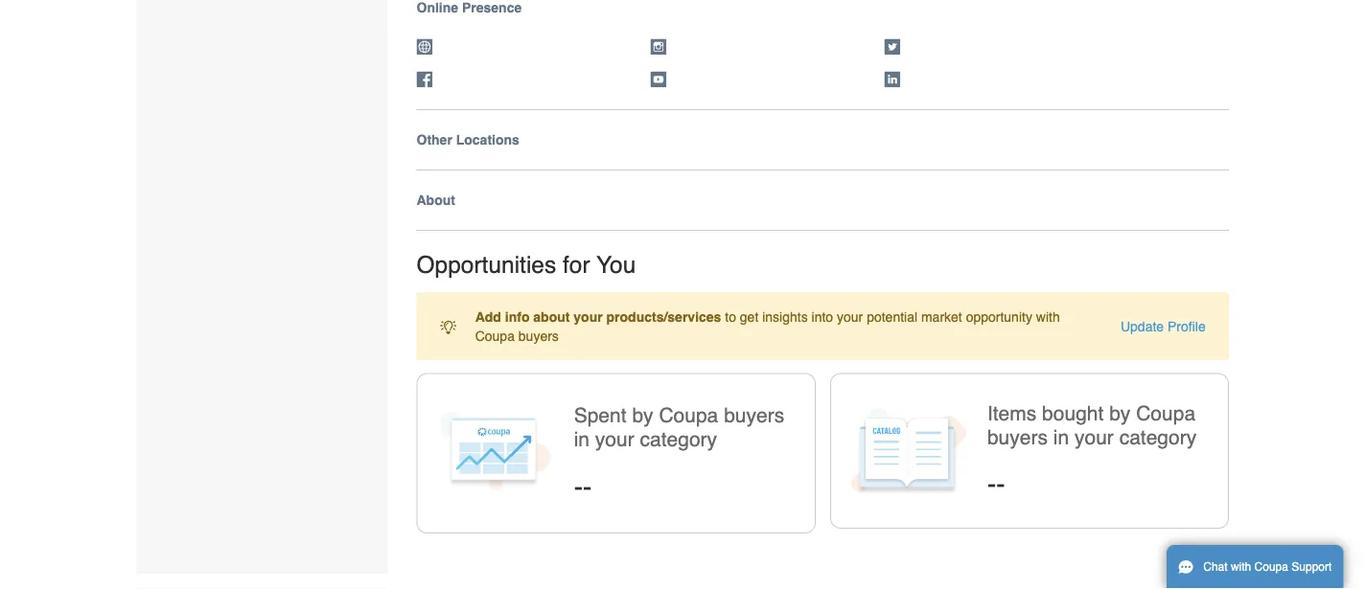 Task type: vqa. For each thing, say whether or not it's contained in the screenshot.
category inside the Items bought by Coupa buyers in your category
yes



Task type: locate. For each thing, give the bounding box(es) containing it.
in
[[1054, 426, 1069, 449], [574, 429, 590, 452]]

in down bought
[[1054, 426, 1069, 449]]

1 horizontal spatial in
[[1054, 426, 1069, 449]]

get
[[740, 309, 759, 325]]

with
[[1036, 309, 1060, 325], [1231, 561, 1252, 574]]

-- down items at the bottom right
[[988, 470, 1005, 500]]

insights
[[762, 309, 808, 325]]

by inside items bought by coupa buyers in your category
[[1110, 402, 1131, 425]]

coupa inside to get insights into your potential market opportunity with coupa buyers
[[475, 328, 515, 344]]

-- down 'spent'
[[574, 472, 592, 503]]

buyers inside to get insights into your potential market opportunity with coupa buyers
[[519, 328, 559, 344]]

add info about your products/services
[[475, 309, 721, 325]]

0 horizontal spatial buyers
[[519, 328, 559, 344]]

items
[[988, 402, 1037, 425]]

buyers down to get insights into your potential market opportunity with coupa buyers
[[724, 404, 784, 427]]

coupa
[[475, 328, 515, 344], [1136, 402, 1196, 425], [659, 404, 718, 427], [1255, 561, 1289, 574]]

support
[[1292, 561, 1332, 574]]

bought
[[1042, 402, 1104, 425]]

0 vertical spatial with
[[1036, 309, 1060, 325]]

into
[[812, 309, 833, 325]]

buyers
[[519, 328, 559, 344], [724, 404, 784, 427], [988, 426, 1048, 449]]

coupa down "add"
[[475, 328, 515, 344]]

in inside items bought by coupa buyers in your category
[[1054, 426, 1069, 449]]

1 horizontal spatial with
[[1231, 561, 1252, 574]]

buyers down about
[[519, 328, 559, 344]]

0 horizontal spatial category
[[640, 429, 717, 452]]

coupa down update profile link
[[1136, 402, 1196, 425]]

with inside to get insights into your potential market opportunity with coupa buyers
[[1036, 309, 1060, 325]]

0 horizontal spatial with
[[1036, 309, 1060, 325]]

coupa left support
[[1255, 561, 1289, 574]]

1 horizontal spatial buyers
[[724, 404, 784, 427]]

your right about
[[574, 309, 603, 325]]

by
[[1110, 402, 1131, 425], [632, 404, 654, 427]]

2 horizontal spatial buyers
[[988, 426, 1048, 449]]

your inside to get insights into your potential market opportunity with coupa buyers
[[837, 309, 863, 325]]

for
[[563, 252, 590, 279]]

other locations
[[417, 132, 520, 148]]

your down bought
[[1075, 426, 1114, 449]]

coupa inside items bought by coupa buyers in your category
[[1136, 402, 1196, 425]]

you
[[597, 252, 636, 279]]

1 horizontal spatial by
[[1110, 402, 1131, 425]]

1 horizontal spatial --
[[988, 470, 1005, 500]]

0 horizontal spatial in
[[574, 429, 590, 452]]

spent by coupa buyers in your category
[[574, 404, 784, 452]]

1 horizontal spatial category
[[1120, 426, 1197, 449]]

1 vertical spatial with
[[1231, 561, 1252, 574]]

-
[[988, 470, 996, 500], [996, 470, 1005, 500], [574, 472, 583, 503], [583, 472, 592, 503]]

profile
[[1168, 319, 1206, 334]]

locations
[[456, 132, 520, 148]]

info
[[505, 309, 530, 325]]

alert
[[417, 293, 1229, 360]]

your
[[574, 309, 603, 325], [837, 309, 863, 325], [1075, 426, 1114, 449], [595, 429, 634, 452]]

your inside items bought by coupa buyers in your category
[[1075, 426, 1114, 449]]

spent
[[574, 404, 627, 427]]

coupa right 'spent'
[[659, 404, 718, 427]]

online presence
[[417, 0, 522, 15]]

market
[[921, 309, 962, 325]]

0 horizontal spatial --
[[574, 472, 592, 503]]

with right the opportunity
[[1036, 309, 1060, 325]]

by right bought
[[1110, 402, 1131, 425]]

in down 'spent'
[[574, 429, 590, 452]]

to
[[725, 309, 736, 325]]

about
[[533, 309, 570, 325]]

your down 'spent'
[[595, 429, 634, 452]]

category
[[1120, 426, 1197, 449], [640, 429, 717, 452]]

buyers down items at the bottom right
[[988, 426, 1048, 449]]

with inside chat with coupa support button
[[1231, 561, 1252, 574]]

about
[[417, 193, 455, 208]]

opportunity
[[966, 309, 1033, 325]]

--
[[988, 470, 1005, 500], [574, 472, 592, 503]]

buyers inside items bought by coupa buyers in your category
[[988, 426, 1048, 449]]

0 horizontal spatial by
[[632, 404, 654, 427]]

with right chat on the bottom right of page
[[1231, 561, 1252, 574]]

your right into
[[837, 309, 863, 325]]

by right 'spent'
[[632, 404, 654, 427]]

update profile
[[1121, 319, 1206, 334]]



Task type: describe. For each thing, give the bounding box(es) containing it.
alert containing add info about your products/services
[[417, 293, 1229, 360]]

products/services
[[606, 309, 721, 325]]

presence
[[462, 0, 522, 15]]

add
[[475, 309, 501, 325]]

buyers inside spent by coupa buyers in your category
[[724, 404, 784, 427]]

chat with coupa support button
[[1167, 546, 1344, 590]]

items bought by coupa buyers in your category
[[988, 402, 1197, 449]]

online
[[417, 0, 458, 15]]

chat
[[1204, 561, 1228, 574]]

your inside spent by coupa buyers in your category
[[595, 429, 634, 452]]

-- for in
[[574, 472, 592, 503]]

by inside spent by coupa buyers in your category
[[632, 404, 654, 427]]

opportunities
[[417, 252, 556, 279]]

update
[[1121, 319, 1164, 334]]

potential
[[867, 309, 918, 325]]

opportunities for you
[[417, 252, 636, 279]]

to get insights into your potential market opportunity with coupa buyers
[[475, 309, 1060, 344]]

category inside spent by coupa buyers in your category
[[640, 429, 717, 452]]

chat with coupa support
[[1204, 561, 1332, 574]]

coupa inside spent by coupa buyers in your category
[[659, 404, 718, 427]]

other
[[417, 132, 452, 148]]

category inside items bought by coupa buyers in your category
[[1120, 426, 1197, 449]]

in inside spent by coupa buyers in your category
[[574, 429, 590, 452]]

-- for buyers
[[988, 470, 1005, 500]]

coupa inside button
[[1255, 561, 1289, 574]]

update profile link
[[1121, 319, 1206, 334]]



